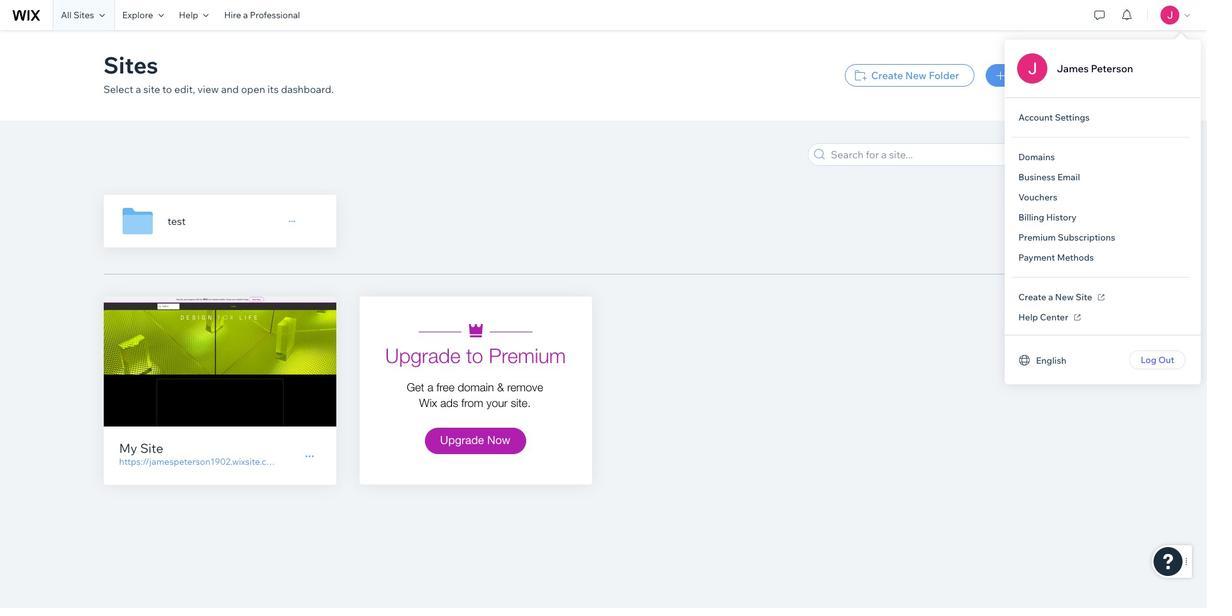 Task type: vqa. For each thing, say whether or not it's contained in the screenshot.
Add
no



Task type: describe. For each thing, give the bounding box(es) containing it.
hire
[[224, 9, 241, 21]]

center
[[1040, 312, 1069, 323]]

account settings
[[1019, 112, 1090, 123]]

create new site
[[1012, 69, 1089, 82]]

a inside the 'sites select a site to edit, view and open its dashboard.'
[[136, 83, 141, 96]]

new for folder
[[906, 69, 927, 82]]

a for create a new site
[[1049, 292, 1053, 303]]

create new site button
[[986, 64, 1104, 87]]

sites inside the 'sites select a site to edit, view and open its dashboard.'
[[103, 51, 158, 79]]

now
[[487, 434, 511, 447]]

hire a professional
[[224, 9, 300, 21]]

0 vertical spatial sites
[[74, 9, 94, 21]]

billing history link
[[1009, 208, 1087, 228]]

english
[[1036, 355, 1067, 366]]

upgrade now
[[440, 434, 511, 447]]

domains link
[[1009, 147, 1065, 167]]

domain
[[458, 381, 494, 394]]

1 vertical spatial site
[[1076, 292, 1093, 303]]

out
[[1159, 355, 1175, 366]]

account settings link
[[1009, 108, 1100, 128]]

all sites
[[61, 9, 94, 21]]

site inside my site https://jamespeterson1902.wixsite.com/my-site
[[140, 441, 163, 457]]

my
[[119, 441, 137, 457]]

dashboard.
[[281, 83, 334, 96]]

get
[[407, 381, 424, 394]]

log out link
[[1130, 351, 1186, 370]]

professional
[[250, 9, 300, 21]]

business
[[1019, 172, 1056, 183]]

edit,
[[174, 83, 195, 96]]

peterson
[[1091, 62, 1134, 75]]

sites select a site to edit, view and open its dashboard.
[[103, 51, 334, 96]]

select
[[103, 83, 133, 96]]

0 horizontal spatial premium
[[489, 344, 566, 368]]

payment methods link
[[1009, 248, 1104, 268]]

james peterson
[[1057, 62, 1134, 75]]

payment methods
[[1019, 252, 1094, 264]]

open
[[241, 83, 265, 96]]

and
[[221, 83, 239, 96]]

history
[[1047, 212, 1077, 223]]

create for create new site
[[1012, 69, 1044, 82]]

vouchers link
[[1009, 187, 1068, 208]]

site for sites
[[143, 83, 160, 96]]

explore
[[122, 9, 153, 21]]

settings
[[1055, 112, 1090, 123]]

new up center
[[1055, 292, 1074, 303]]

get a free domain & remove wix ads from your site.
[[407, 381, 543, 410]]

methods
[[1057, 252, 1094, 264]]

wix
[[419, 397, 437, 410]]

english link
[[1009, 351, 1077, 370]]

domains
[[1019, 152, 1055, 163]]

account
[[1019, 112, 1053, 123]]

billing history
[[1019, 212, 1077, 223]]

its
[[268, 83, 279, 96]]



Task type: locate. For each thing, give the bounding box(es) containing it.
0 horizontal spatial site
[[143, 83, 160, 96]]

https://jamespeterson1902.wixsite.com/my-
[[119, 457, 298, 468]]

site inside button
[[1070, 69, 1089, 82]]

new left the folder
[[906, 69, 927, 82]]

site left peterson
[[1070, 69, 1089, 82]]

a for hire a professional
[[243, 9, 248, 21]]

to
[[162, 83, 172, 96], [466, 344, 483, 368]]

site.
[[511, 397, 531, 410]]

&
[[497, 381, 504, 394]]

upgrade up 'get'
[[385, 344, 461, 368]]

help center link
[[1009, 308, 1090, 328]]

business email link
[[1009, 167, 1091, 187]]

vouchers
[[1019, 192, 1058, 203]]

1 vertical spatial to
[[466, 344, 483, 368]]

help left hire
[[179, 9, 198, 21]]

hire a professional link
[[217, 0, 308, 30]]

folder
[[929, 69, 960, 82]]

upgrade left "now"
[[440, 434, 484, 447]]

1 vertical spatial upgrade
[[440, 434, 484, 447]]

all
[[61, 9, 72, 21]]

log
[[1141, 355, 1157, 366]]

1 horizontal spatial site
[[298, 457, 313, 468]]

site up help center link
[[1076, 292, 1093, 303]]

premium
[[1019, 232, 1056, 243], [489, 344, 566, 368]]

email
[[1058, 172, 1080, 183]]

0 horizontal spatial sites
[[74, 9, 94, 21]]

help center
[[1019, 312, 1069, 323]]

payment
[[1019, 252, 1055, 264]]

site for my site
[[298, 457, 313, 468]]

1 horizontal spatial help
[[1019, 312, 1038, 323]]

new up account settings link
[[1046, 69, 1068, 82]]

a up help center link
[[1049, 292, 1053, 303]]

free
[[437, 381, 455, 394]]

help for help center
[[1019, 312, 1038, 323]]

site
[[143, 83, 160, 96], [298, 457, 313, 468]]

0 vertical spatial to
[[162, 83, 172, 96]]

help for help
[[179, 9, 198, 21]]

your
[[487, 397, 508, 410]]

upgrade
[[385, 344, 461, 368], [440, 434, 484, 447]]

james
[[1057, 62, 1089, 75]]

create new folder
[[872, 69, 960, 82]]

premium inside 'link'
[[1019, 232, 1056, 243]]

from
[[462, 397, 484, 410]]

create new folder button
[[845, 64, 975, 87]]

view
[[198, 83, 219, 96]]

1 vertical spatial premium
[[489, 344, 566, 368]]

0 vertical spatial site
[[1070, 69, 1089, 82]]

1 horizontal spatial sites
[[103, 51, 158, 79]]

upgrade now link
[[425, 428, 526, 455]]

to up the domain
[[466, 344, 483, 368]]

sites up select
[[103, 51, 158, 79]]

to inside the 'sites select a site to edit, view and open its dashboard.'
[[162, 83, 172, 96]]

1 horizontal spatial to
[[466, 344, 483, 368]]

my site https://jamespeterson1902.wixsite.com/my-site
[[119, 441, 313, 468]]

help inside help center link
[[1019, 312, 1038, 323]]

2 vertical spatial site
[[140, 441, 163, 457]]

create up help center
[[1019, 292, 1047, 303]]

billing
[[1019, 212, 1045, 223]]

a right select
[[136, 83, 141, 96]]

a
[[243, 9, 248, 21], [136, 83, 141, 96], [1049, 292, 1053, 303], [428, 381, 433, 394]]

premium up payment
[[1019, 232, 1056, 243]]

premium subscriptions
[[1019, 232, 1116, 243]]

0 vertical spatial premium
[[1019, 232, 1056, 243]]

1 vertical spatial help
[[1019, 312, 1038, 323]]

subscriptions
[[1058, 232, 1116, 243]]

create inside create new site button
[[1012, 69, 1044, 82]]

test
[[168, 215, 186, 228]]

a inside get a free domain & remove wix ads from your site.
[[428, 381, 433, 394]]

upgrade to premium
[[385, 344, 566, 368]]

site inside the 'sites select a site to edit, view and open its dashboard.'
[[143, 83, 160, 96]]

0 vertical spatial help
[[179, 9, 198, 21]]

1 vertical spatial site
[[298, 457, 313, 468]]

create up account
[[1012, 69, 1044, 82]]

new for site
[[1046, 69, 1068, 82]]

create for create new folder
[[872, 69, 903, 82]]

a right 'get'
[[428, 381, 433, 394]]

0 vertical spatial site
[[143, 83, 160, 96]]

upgrade for upgrade now
[[440, 434, 484, 447]]

sites right all
[[74, 9, 94, 21]]

create for create a new site
[[1019, 292, 1047, 303]]

1 vertical spatial sites
[[103, 51, 158, 79]]

1 horizontal spatial premium
[[1019, 232, 1056, 243]]

remove
[[507, 381, 543, 394]]

ads
[[441, 397, 458, 410]]

business email
[[1019, 172, 1080, 183]]

0 vertical spatial upgrade
[[385, 344, 461, 368]]

create left the folder
[[872, 69, 903, 82]]

help inside help button
[[179, 9, 198, 21]]

to left edit,
[[162, 83, 172, 96]]

create inside create a new site link
[[1019, 292, 1047, 303]]

create a new site link
[[1009, 287, 1114, 308]]

0 horizontal spatial to
[[162, 83, 172, 96]]

0 horizontal spatial help
[[179, 9, 198, 21]]

upgrade for upgrade to premium
[[385, 344, 461, 368]]

site
[[1070, 69, 1089, 82], [1076, 292, 1093, 303], [140, 441, 163, 457]]

help button
[[171, 0, 217, 30]]

site right my
[[140, 441, 163, 457]]

new
[[906, 69, 927, 82], [1046, 69, 1068, 82], [1055, 292, 1074, 303]]

premium subscriptions link
[[1009, 228, 1126, 248]]

create inside create new folder button
[[872, 69, 903, 82]]

help
[[179, 9, 198, 21], [1019, 312, 1038, 323]]

site inside my site https://jamespeterson1902.wixsite.com/my-site
[[298, 457, 313, 468]]

create a new site
[[1019, 292, 1093, 303]]

create
[[872, 69, 903, 82], [1012, 69, 1044, 82], [1019, 292, 1047, 303]]

premium up "remove"
[[489, 344, 566, 368]]

a for get a free domain & remove wix ads from your site.
[[428, 381, 433, 394]]

log out
[[1141, 355, 1175, 366]]

a right hire
[[243, 9, 248, 21]]

sites
[[74, 9, 94, 21], [103, 51, 158, 79]]

help left center
[[1019, 312, 1038, 323]]

Search for a site... field
[[827, 144, 1013, 165]]



